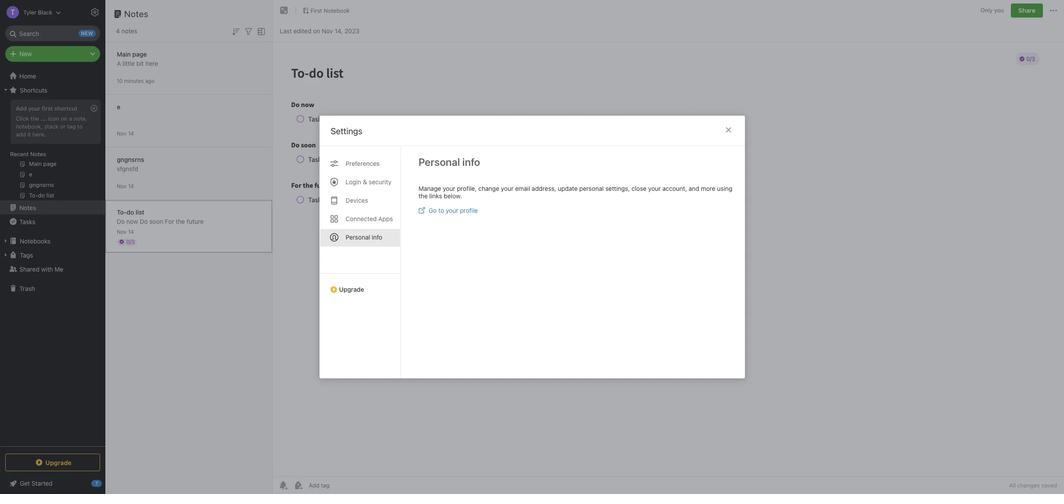 Task type: vqa. For each thing, say whether or not it's contained in the screenshot.
More actions field
no



Task type: locate. For each thing, give the bounding box(es) containing it.
first notebook
[[310, 7, 350, 14]]

info
[[462, 156, 480, 168], [372, 234, 382, 241]]

saved
[[1041, 482, 1057, 489]]

click the ...
[[16, 115, 46, 122]]

the left ...
[[30, 115, 39, 122]]

nov inside note window element
[[322, 27, 333, 34]]

4
[[116, 27, 120, 35]]

new button
[[5, 46, 100, 62]]

go
[[428, 207, 436, 214]]

the
[[30, 115, 39, 122], [418, 192, 427, 200], [176, 218, 185, 225]]

notebooks
[[20, 237, 51, 245]]

do down to-
[[117, 218, 125, 225]]

e
[[117, 103, 120, 110]]

1 nov 14 from the top
[[117, 130, 134, 137]]

to inside 'icon on a note, notebook, stack or tag to add it here.'
[[77, 123, 83, 130]]

1 vertical spatial personal
[[345, 234, 370, 241]]

info up profile,
[[462, 156, 480, 168]]

notes
[[124, 9, 148, 19], [30, 151, 46, 158], [19, 204, 36, 211]]

personal
[[418, 156, 460, 168], [345, 234, 370, 241]]

gngnsrns
[[117, 156, 144, 163]]

2 vertical spatial the
[[176, 218, 185, 225]]

2 14 from the top
[[128, 183, 134, 189]]

shortcuts button
[[0, 83, 105, 97]]

notes
[[121, 27, 137, 35]]

nov down e at the top left of page
[[117, 130, 127, 137]]

the right for
[[176, 218, 185, 225]]

nov left 14,
[[322, 27, 333, 34]]

main page
[[117, 50, 147, 58]]

profile,
[[457, 185, 476, 192]]

2 vertical spatial notes
[[19, 204, 36, 211]]

notes up notes at the left of the page
[[124, 9, 148, 19]]

notes up tasks
[[19, 204, 36, 211]]

nov 14 for gngnsrns
[[117, 183, 134, 189]]

personal up manage
[[418, 156, 460, 168]]

1 vertical spatial personal info
[[345, 234, 382, 241]]

me
[[55, 265, 63, 273]]

1 vertical spatial 14
[[128, 183, 134, 189]]

do
[[117, 218, 125, 225], [140, 218, 148, 225]]

gngnsrns sfgnsfd
[[117, 156, 144, 172]]

0 horizontal spatial to
[[77, 123, 83, 130]]

add
[[16, 105, 27, 112]]

0 vertical spatial nov 14
[[117, 130, 134, 137]]

to down note,
[[77, 123, 83, 130]]

0 horizontal spatial do
[[117, 218, 125, 225]]

1 vertical spatial upgrade
[[45, 459, 71, 467]]

0 horizontal spatial on
[[61, 115, 67, 122]]

0 vertical spatial info
[[462, 156, 480, 168]]

first notebook button
[[300, 4, 353, 17]]

0 vertical spatial personal info
[[418, 156, 480, 168]]

group containing add your first shortcut
[[0, 97, 105, 204]]

14 down sfgnsfd
[[128, 183, 134, 189]]

2 nov 14 from the top
[[117, 183, 134, 189]]

1 horizontal spatial info
[[462, 156, 480, 168]]

note list element
[[105, 0, 273, 494]]

1 vertical spatial on
[[61, 115, 67, 122]]

1 horizontal spatial upgrade
[[339, 286, 364, 293]]

do down list on the left top
[[140, 218, 148, 225]]

0 horizontal spatial info
[[372, 234, 382, 241]]

note,
[[74, 115, 87, 122]]

stack
[[44, 123, 58, 130]]

0 horizontal spatial the
[[30, 115, 39, 122]]

your right links
[[443, 185, 455, 192]]

tab list containing preferences
[[319, 146, 401, 379]]

1 14 from the top
[[128, 130, 134, 137]]

more
[[701, 185, 715, 192]]

notes right recent
[[30, 151, 46, 158]]

your up 'click the ...'
[[28, 105, 40, 112]]

1 vertical spatial nov 14
[[117, 183, 134, 189]]

only you
[[981, 7, 1004, 14]]

personal down connected
[[345, 234, 370, 241]]

upgrade inside tab list
[[339, 286, 364, 293]]

1 horizontal spatial personal
[[418, 156, 460, 168]]

14
[[128, 130, 134, 137], [128, 183, 134, 189], [128, 229, 134, 235]]

0 vertical spatial notes
[[124, 9, 148, 19]]

manage
[[418, 185, 441, 192]]

for
[[165, 218, 174, 225]]

sfgnsfd
[[117, 165, 138, 172]]

or
[[60, 123, 65, 130]]

1 horizontal spatial the
[[176, 218, 185, 225]]

settings image
[[90, 7, 100, 18]]

info down connected apps
[[372, 234, 382, 241]]

expand tags image
[[2, 252, 9, 259]]

add
[[16, 131, 26, 138]]

a
[[69, 115, 72, 122]]

0 vertical spatial the
[[30, 115, 39, 122]]

0 horizontal spatial personal
[[345, 234, 370, 241]]

to-do list
[[117, 208, 144, 216]]

1 vertical spatial upgrade button
[[5, 454, 100, 472]]

preferences
[[345, 160, 379, 167]]

go to your profile button
[[418, 207, 478, 214]]

first
[[310, 7, 322, 14]]

note window element
[[273, 0, 1064, 494]]

add a reminder image
[[278, 480, 289, 491]]

nov 14
[[117, 130, 134, 137], [117, 183, 134, 189], [117, 229, 134, 235]]

14 up 0/3 at top
[[128, 229, 134, 235]]

1 vertical spatial to
[[438, 207, 444, 214]]

2 horizontal spatial the
[[418, 192, 427, 200]]

expand note image
[[279, 5, 289, 16]]

the left links
[[418, 192, 427, 200]]

1 vertical spatial info
[[372, 234, 382, 241]]

shared
[[19, 265, 39, 273]]

to right go
[[438, 207, 444, 214]]

tree
[[0, 69, 105, 446]]

&
[[363, 178, 367, 186]]

0 vertical spatial personal
[[418, 156, 460, 168]]

your
[[28, 105, 40, 112], [443, 185, 455, 192], [501, 185, 513, 192], [648, 185, 661, 192], [446, 207, 458, 214]]

tree containing home
[[0, 69, 105, 446]]

personal info down connected
[[345, 234, 382, 241]]

on inside note window element
[[313, 27, 320, 34]]

login
[[345, 178, 361, 186]]

0 vertical spatial to
[[77, 123, 83, 130]]

and
[[688, 185, 699, 192]]

14 up gngnsrns
[[128, 130, 134, 137]]

0 horizontal spatial upgrade
[[45, 459, 71, 467]]

2 vertical spatial 14
[[128, 229, 134, 235]]

below.
[[444, 192, 462, 200]]

0 vertical spatial upgrade
[[339, 286, 364, 293]]

changes
[[1017, 482, 1040, 489]]

3 14 from the top
[[128, 229, 134, 235]]

tab list
[[319, 146, 401, 379]]

nov down sfgnsfd
[[117, 183, 127, 189]]

1 vertical spatial the
[[418, 192, 427, 200]]

nov 14 down sfgnsfd
[[117, 183, 134, 189]]

bit
[[136, 60, 144, 67]]

0 vertical spatial 14
[[128, 130, 134, 137]]

group
[[0, 97, 105, 204]]

on left a
[[61, 115, 67, 122]]

1 horizontal spatial on
[[313, 27, 320, 34]]

manage your profile, change your email address, update personal settings, close your account, and more using the links below.
[[418, 185, 732, 200]]

1 vertical spatial notes
[[30, 151, 46, 158]]

1 horizontal spatial personal info
[[418, 156, 480, 168]]

with
[[41, 265, 53, 273]]

1 horizontal spatial do
[[140, 218, 148, 225]]

Search text field
[[11, 25, 94, 41]]

0 vertical spatial on
[[313, 27, 320, 34]]

personal info up profile,
[[418, 156, 480, 168]]

account,
[[662, 185, 687, 192]]

14 for e
[[128, 130, 134, 137]]

tags
[[20, 251, 33, 259]]

shortcut
[[54, 105, 77, 112]]

to
[[77, 123, 83, 130], [438, 207, 444, 214]]

your down below.
[[446, 207, 458, 214]]

nov 14 up 0/3 at top
[[117, 229, 134, 235]]

recent
[[10, 151, 29, 158]]

upgrade
[[339, 286, 364, 293], [45, 459, 71, 467]]

settings
[[330, 126, 362, 136]]

share
[[1018, 7, 1036, 14]]

nov 14 up gngnsrns
[[117, 130, 134, 137]]

it
[[27, 131, 31, 138]]

None search field
[[11, 25, 94, 41]]

address,
[[532, 185, 556, 192]]

0 vertical spatial upgrade button
[[319, 274, 400, 297]]

nov
[[322, 27, 333, 34], [117, 130, 127, 137], [117, 183, 127, 189], [117, 229, 127, 235]]

the inside manage your profile, change your email address, update personal settings, close your account, and more using the links below.
[[418, 192, 427, 200]]

now
[[126, 218, 138, 225]]

2 vertical spatial nov 14
[[117, 229, 134, 235]]

on right edited
[[313, 27, 320, 34]]



Task type: describe. For each thing, give the bounding box(es) containing it.
4 notes
[[116, 27, 137, 35]]

your right the close
[[648, 185, 661, 192]]

notebooks link
[[0, 234, 105, 248]]

home link
[[0, 69, 105, 83]]

personal
[[579, 185, 603, 192]]

on inside 'icon on a note, notebook, stack or tag to add it here.'
[[61, 115, 67, 122]]

10 minutes ago
[[117, 78, 154, 84]]

edited
[[293, 27, 311, 34]]

close image
[[723, 125, 734, 135]]

tasks button
[[0, 215, 105, 229]]

trash link
[[0, 282, 105, 296]]

change
[[478, 185, 499, 192]]

expand notebooks image
[[2, 238, 9, 245]]

tag
[[67, 123, 76, 130]]

go to your profile
[[428, 207, 478, 214]]

0 horizontal spatial personal info
[[345, 234, 382, 241]]

to-
[[117, 208, 127, 216]]

shortcuts
[[20, 86, 47, 94]]

0/3
[[126, 239, 135, 245]]

do
[[127, 208, 134, 216]]

home
[[19, 72, 36, 80]]

shared with me link
[[0, 262, 105, 276]]

notebook
[[324, 7, 350, 14]]

tags button
[[0, 248, 105, 262]]

login & security
[[345, 178, 391, 186]]

a little bit here
[[117, 60, 158, 67]]

first
[[42, 105, 53, 112]]

10
[[117, 78, 123, 84]]

you
[[994, 7, 1004, 14]]

security
[[369, 178, 391, 186]]

here.
[[32, 131, 46, 138]]

list
[[136, 208, 144, 216]]

2 do from the left
[[140, 218, 148, 225]]

14 for gngnsrns
[[128, 183, 134, 189]]

close
[[631, 185, 646, 192]]

3 nov 14 from the top
[[117, 229, 134, 235]]

icon on a note, notebook, stack or tag to add it here.
[[16, 115, 87, 138]]

nov 14 for e
[[117, 130, 134, 137]]

0 horizontal spatial upgrade button
[[5, 454, 100, 472]]

devices
[[345, 197, 368, 204]]

main
[[117, 50, 131, 58]]

Note Editor text field
[[273, 42, 1064, 476]]

all changes saved
[[1009, 482, 1057, 489]]

new
[[19, 50, 32, 58]]

click
[[16, 115, 29, 122]]

recent notes
[[10, 151, 46, 158]]

tasks
[[19, 218, 35, 226]]

upgrade for the leftmost upgrade popup button
[[45, 459, 71, 467]]

1 do from the left
[[117, 218, 125, 225]]

1 horizontal spatial to
[[438, 207, 444, 214]]

profile
[[460, 207, 478, 214]]

apps
[[378, 215, 393, 223]]

14,
[[335, 27, 343, 34]]

add your first shortcut
[[16, 105, 77, 112]]

share button
[[1011, 4, 1043, 18]]

...
[[41, 115, 46, 122]]

little
[[123, 60, 135, 67]]

here
[[145, 60, 158, 67]]

links
[[429, 192, 442, 200]]

connected apps
[[345, 215, 393, 223]]

ago
[[145, 78, 154, 84]]

add tag image
[[293, 480, 303, 491]]

last edited on nov 14, 2023
[[280, 27, 359, 34]]

notebook,
[[16, 123, 43, 130]]

only
[[981, 7, 993, 14]]

1 horizontal spatial upgrade button
[[319, 274, 400, 297]]

your inside group
[[28, 105, 40, 112]]

soon
[[149, 218, 163, 225]]

connected
[[345, 215, 377, 223]]

future
[[187, 218, 204, 225]]

the inside note list "element"
[[176, 218, 185, 225]]

settings,
[[605, 185, 630, 192]]

notes link
[[0, 201, 105, 215]]

your left email
[[501, 185, 513, 192]]

nov up 0/3 at top
[[117, 229, 127, 235]]

upgrade for right upgrade popup button
[[339, 286, 364, 293]]

page
[[132, 50, 147, 58]]

minutes
[[124, 78, 144, 84]]

notes inside note list "element"
[[124, 9, 148, 19]]

last
[[280, 27, 292, 34]]

all
[[1009, 482, 1016, 489]]

2023
[[345, 27, 359, 34]]

update
[[558, 185, 577, 192]]

a
[[117, 60, 121, 67]]

icon
[[48, 115, 59, 122]]

using
[[717, 185, 732, 192]]



